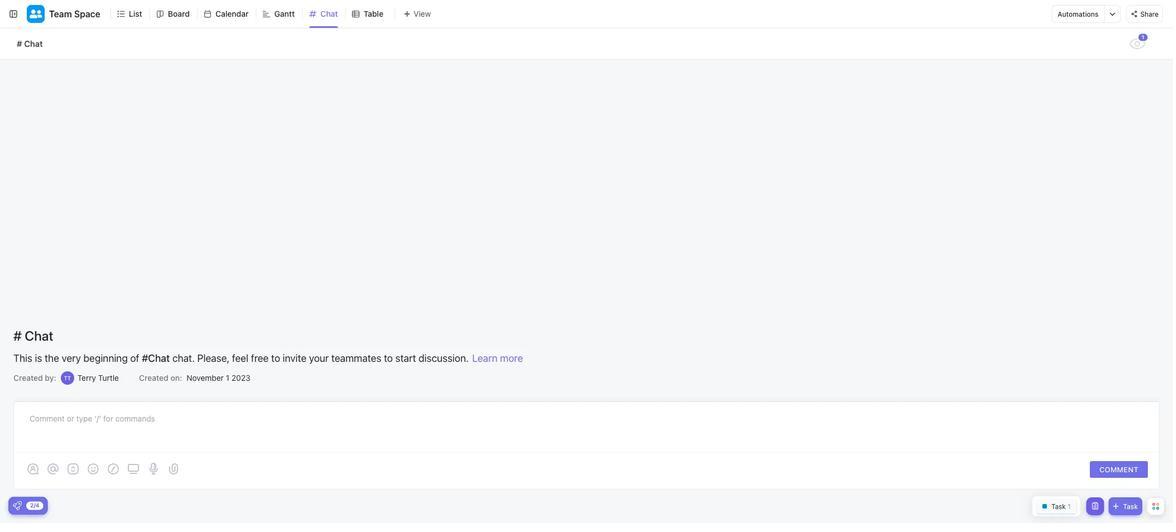 Task type: describe. For each thing, give the bounding box(es) containing it.
team space button
[[45, 2, 100, 26]]

task
[[1124, 503, 1139, 511]]

teammates
[[332, 352, 382, 364]]

terry turtle
[[78, 374, 119, 383]]

beginning
[[83, 352, 128, 364]]

table
[[364, 9, 384, 18]]

share button
[[1127, 5, 1164, 23]]

more
[[500, 352, 523, 364]]

1 inside dropdown button
[[1143, 34, 1145, 40]]

1 to from the left
[[271, 352, 280, 364]]

created for created by:
[[13, 374, 43, 383]]

2 vertical spatial chat
[[25, 328, 53, 344]]

comment
[[1100, 466, 1139, 474]]

team
[[49, 9, 72, 19]]

board link
[[168, 0, 194, 28]]

1 button
[[1130, 33, 1150, 49]]

invite
[[283, 352, 307, 364]]

calendar link
[[216, 0, 253, 28]]

automations
[[1058, 10, 1099, 18]]

onboarding checklist button element
[[13, 502, 22, 511]]

november
[[187, 374, 224, 383]]

gantt
[[274, 9, 295, 18]]

is
[[35, 352, 42, 364]]

user friends image
[[29, 9, 42, 19]]

2023
[[232, 374, 251, 383]]

calendar
[[216, 9, 249, 18]]

this is the very beginning of #chat chat. please, feel free to invite your teammates to start discussion. learn more
[[13, 352, 523, 364]]

discussion.
[[419, 352, 469, 364]]

onboarding checklist button image
[[13, 502, 22, 511]]

the
[[45, 352, 59, 364]]

list
[[129, 9, 142, 18]]

please,
[[197, 352, 230, 364]]

#chat
[[142, 352, 170, 364]]

1 vertical spatial # chat
[[13, 328, 53, 344]]

created by:
[[13, 374, 56, 383]]

this
[[13, 352, 32, 364]]

space
[[74, 9, 100, 19]]

share
[[1141, 10, 1159, 18]]



Task type: vqa. For each thing, say whether or not it's contained in the screenshot.
"option" at the left of the page
no



Task type: locate. For each thing, give the bounding box(es) containing it.
list link
[[129, 0, 147, 28]]

turtle
[[98, 374, 119, 383]]

# chat up is
[[13, 328, 53, 344]]

comment button
[[1091, 462, 1149, 479]]

chat down user friends icon
[[24, 39, 43, 49]]

1 left 2023
[[226, 374, 230, 383]]

very
[[62, 352, 81, 364]]

1
[[1143, 34, 1145, 40], [226, 374, 230, 383]]

created down this
[[13, 374, 43, 383]]

0 vertical spatial chat
[[321, 9, 338, 18]]

start
[[396, 352, 416, 364]]

1 vertical spatial chat
[[24, 39, 43, 49]]

view
[[414, 9, 431, 18]]

1 down share button
[[1143, 34, 1145, 40]]

1 horizontal spatial created
[[139, 374, 169, 383]]

chat up is
[[25, 328, 53, 344]]

2 created from the left
[[139, 374, 169, 383]]

0 horizontal spatial created
[[13, 374, 43, 383]]

terry
[[78, 374, 96, 383]]

your
[[309, 352, 329, 364]]

learn
[[473, 352, 498, 364]]

created for created on: november 1 2023
[[139, 374, 169, 383]]

chat.
[[173, 352, 195, 364]]

team space
[[49, 9, 100, 19]]

0 vertical spatial #
[[17, 39, 22, 49]]

to right free
[[271, 352, 280, 364]]

to left start
[[384, 352, 393, 364]]

1 vertical spatial 1
[[226, 374, 230, 383]]

chat right gantt link
[[321, 9, 338, 18]]

1 created from the left
[[13, 374, 43, 383]]

2/4
[[30, 503, 39, 509]]

by:
[[45, 374, 56, 383]]

table link
[[364, 0, 388, 28]]

tt
[[64, 375, 71, 382]]

# chat
[[17, 39, 43, 49], [13, 328, 53, 344]]

0 horizontal spatial 1
[[226, 374, 230, 383]]

board
[[168, 9, 190, 18]]

2 to from the left
[[384, 352, 393, 364]]

1 horizontal spatial to
[[384, 352, 393, 364]]

chat
[[321, 9, 338, 18], [24, 39, 43, 49], [25, 328, 53, 344]]

gantt link
[[274, 0, 299, 28]]

learn more link
[[473, 352, 523, 364]]

0 horizontal spatial to
[[271, 352, 280, 364]]

view button
[[395, 7, 435, 21]]

on:
[[171, 374, 182, 383]]

0 vertical spatial # chat
[[17, 39, 43, 49]]

created on: november 1 2023
[[139, 374, 251, 383]]

free
[[251, 352, 269, 364]]

1 horizontal spatial 1
[[1143, 34, 1145, 40]]

0 vertical spatial 1
[[1143, 34, 1145, 40]]

#
[[17, 39, 22, 49], [13, 328, 22, 344]]

automations button
[[1053, 6, 1105, 22]]

created down #chat
[[139, 374, 169, 383]]

chat link
[[321, 0, 343, 28]]

# chat down user friends icon
[[17, 39, 43, 49]]

1 vertical spatial #
[[13, 328, 22, 344]]

feel
[[232, 352, 249, 364]]

created
[[13, 374, 43, 383], [139, 374, 169, 383]]

to
[[271, 352, 280, 364], [384, 352, 393, 364]]

of
[[130, 352, 139, 364]]



